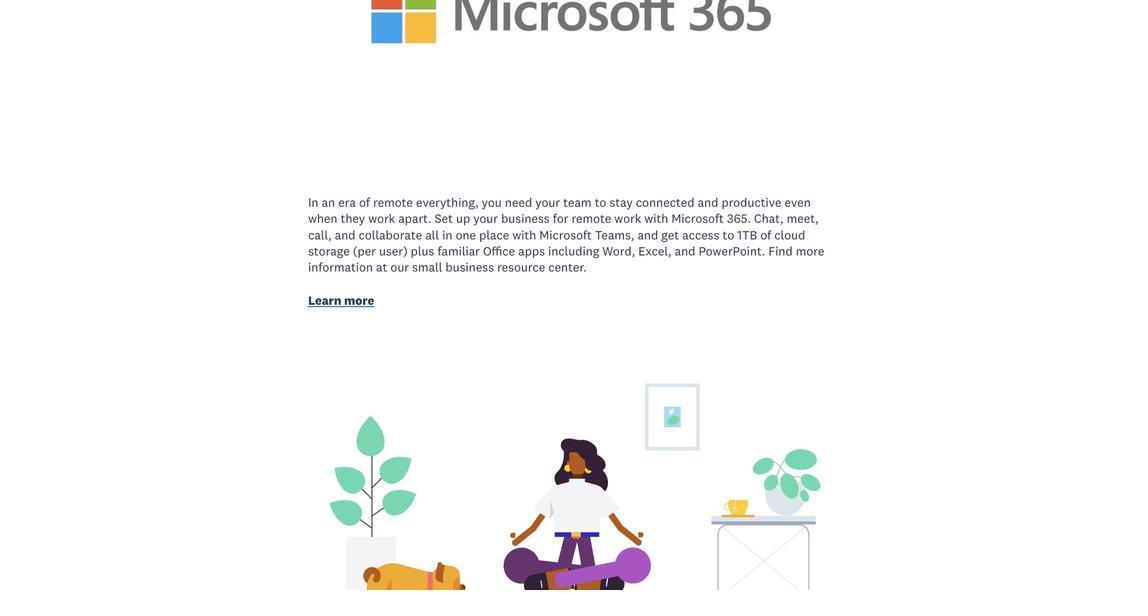 Task type: describe. For each thing, give the bounding box(es) containing it.
era
[[338, 195, 356, 211]]

(per
[[353, 243, 376, 259]]

plus
[[411, 243, 435, 259]]

0 horizontal spatial microsoft
[[540, 227, 592, 243]]

0 horizontal spatial with
[[513, 227, 537, 243]]

set
[[435, 211, 453, 227]]

collaborate
[[359, 227, 422, 243]]

and up the access
[[698, 195, 719, 211]]

apart.
[[399, 211, 432, 227]]

our
[[391, 259, 409, 276]]

1 horizontal spatial microsoft
[[672, 211, 724, 227]]

at
[[376, 259, 388, 276]]

storage
[[308, 243, 350, 259]]

when
[[308, 211, 338, 227]]

productive
[[722, 195, 782, 211]]

the microsoft 365 logo image
[[217, 0, 925, 136]]

teams,
[[595, 227, 635, 243]]

0 horizontal spatial your
[[474, 211, 498, 227]]

one
[[456, 227, 476, 243]]

resource
[[497, 259, 546, 276]]

place
[[479, 227, 510, 243]]

they
[[341, 211, 365, 227]]

need
[[505, 195, 533, 211]]

1tb
[[738, 227, 758, 243]]

more inside learn more link
[[344, 292, 375, 308]]

0 vertical spatial of
[[359, 195, 370, 211]]

even
[[785, 195, 811, 211]]

0 horizontal spatial remote
[[373, 195, 413, 211]]

more inside in an era of remote everything, you need your team to stay connected and productive even when they work apart. set up your business for remote work with microsoft 365. chat, meet, call, and collaborate all in one place with microsoft teams, and get access to 1tb of cloud storage (per user) plus familiar office apps including word, excel, and powerpoint. find more information at our small business resource center.
[[796, 243, 825, 259]]

365.
[[727, 211, 751, 227]]

stay
[[610, 195, 633, 211]]

word,
[[603, 243, 636, 259]]

get
[[662, 227, 680, 243]]

0 vertical spatial to
[[595, 195, 607, 211]]

find
[[769, 243, 793, 259]]

call,
[[308, 227, 332, 243]]

familiar
[[438, 243, 480, 259]]

1 horizontal spatial remote
[[572, 211, 612, 227]]

in
[[308, 195, 319, 211]]



Task type: locate. For each thing, give the bounding box(es) containing it.
you
[[482, 195, 502, 211]]

of
[[359, 195, 370, 211], [761, 227, 772, 243]]

remote up apart.
[[373, 195, 413, 211]]

to
[[595, 195, 607, 211], [723, 227, 735, 243]]

with down "connected"
[[645, 211, 669, 227]]

team
[[564, 195, 592, 211]]

1 horizontal spatial to
[[723, 227, 735, 243]]

chat,
[[755, 211, 784, 227]]

0 vertical spatial more
[[796, 243, 825, 259]]

powerpoint.
[[699, 243, 766, 259]]

and
[[698, 195, 719, 211], [335, 227, 356, 243], [638, 227, 659, 243], [675, 243, 696, 259]]

1 vertical spatial of
[[761, 227, 772, 243]]

in
[[443, 227, 453, 243]]

1 work from the left
[[369, 211, 395, 227]]

1 vertical spatial to
[[723, 227, 735, 243]]

0 horizontal spatial more
[[344, 292, 375, 308]]

work up collaborate
[[369, 211, 395, 227]]

business down "familiar"
[[446, 259, 494, 276]]

learn more link
[[308, 292, 375, 311]]

in an era of remote everything, you need your team to stay connected and productive even when they work apart. set up your business for remote work with microsoft 365. chat, meet, call, and collaborate all in one place with microsoft teams, and get access to 1tb of cloud storage (per user) plus familiar office apps including word, excel, and powerpoint. find more information at our small business resource center.
[[308, 195, 825, 276]]

and down the get
[[675, 243, 696, 259]]

more down cloud
[[796, 243, 825, 259]]

meet,
[[787, 211, 819, 227]]

1 horizontal spatial of
[[761, 227, 772, 243]]

microsoft up the access
[[672, 211, 724, 227]]

a small business owner sits in a yoga position as part of their focus on wellbeing. their dog relaxes beside them. image
[[217, 367, 925, 591], [217, 367, 925, 591]]

your
[[536, 195, 560, 211], [474, 211, 498, 227]]

center.
[[549, 259, 587, 276]]

1 horizontal spatial your
[[536, 195, 560, 211]]

0 horizontal spatial to
[[595, 195, 607, 211]]

0 horizontal spatial work
[[369, 211, 395, 227]]

of right era
[[359, 195, 370, 211]]

for
[[553, 211, 569, 227]]

0 horizontal spatial of
[[359, 195, 370, 211]]

an
[[322, 195, 335, 211]]

connected
[[636, 195, 695, 211]]

remote
[[373, 195, 413, 211], [572, 211, 612, 227]]

office
[[483, 243, 515, 259]]

small
[[412, 259, 443, 276]]

2 work from the left
[[615, 211, 642, 227]]

everything,
[[416, 195, 479, 211]]

to left stay
[[595, 195, 607, 211]]

business down need
[[501, 211, 550, 227]]

and down they
[[335, 227, 356, 243]]

including
[[549, 243, 600, 259]]

work down stay
[[615, 211, 642, 227]]

0 vertical spatial business
[[501, 211, 550, 227]]

1 horizontal spatial with
[[645, 211, 669, 227]]

remote down team
[[572, 211, 612, 227]]

user)
[[379, 243, 408, 259]]

1 vertical spatial business
[[446, 259, 494, 276]]

learn more
[[308, 292, 375, 308]]

learn
[[308, 292, 342, 308]]

cloud
[[775, 227, 806, 243]]

1 horizontal spatial work
[[615, 211, 642, 227]]

1 horizontal spatial business
[[501, 211, 550, 227]]

of down chat,
[[761, 227, 772, 243]]

up
[[456, 211, 470, 227]]

your down you
[[474, 211, 498, 227]]

0 horizontal spatial business
[[446, 259, 494, 276]]

all
[[426, 227, 439, 243]]

more
[[796, 243, 825, 259], [344, 292, 375, 308]]

business
[[501, 211, 550, 227], [446, 259, 494, 276]]

microsoft
[[672, 211, 724, 227], [540, 227, 592, 243]]

access
[[683, 227, 720, 243]]

work
[[369, 211, 395, 227], [615, 211, 642, 227]]

microsoft down the for
[[540, 227, 592, 243]]

with
[[645, 211, 669, 227], [513, 227, 537, 243]]

to up powerpoint.
[[723, 227, 735, 243]]

apps
[[519, 243, 545, 259]]

information
[[308, 259, 373, 276]]

with up apps
[[513, 227, 537, 243]]

more right learn
[[344, 292, 375, 308]]

your up the for
[[536, 195, 560, 211]]

1 vertical spatial more
[[344, 292, 375, 308]]

excel,
[[639, 243, 672, 259]]

1 horizontal spatial more
[[796, 243, 825, 259]]

and up excel,
[[638, 227, 659, 243]]



Task type: vqa. For each thing, say whether or not it's contained in the screenshot.
the leftmost with
yes



